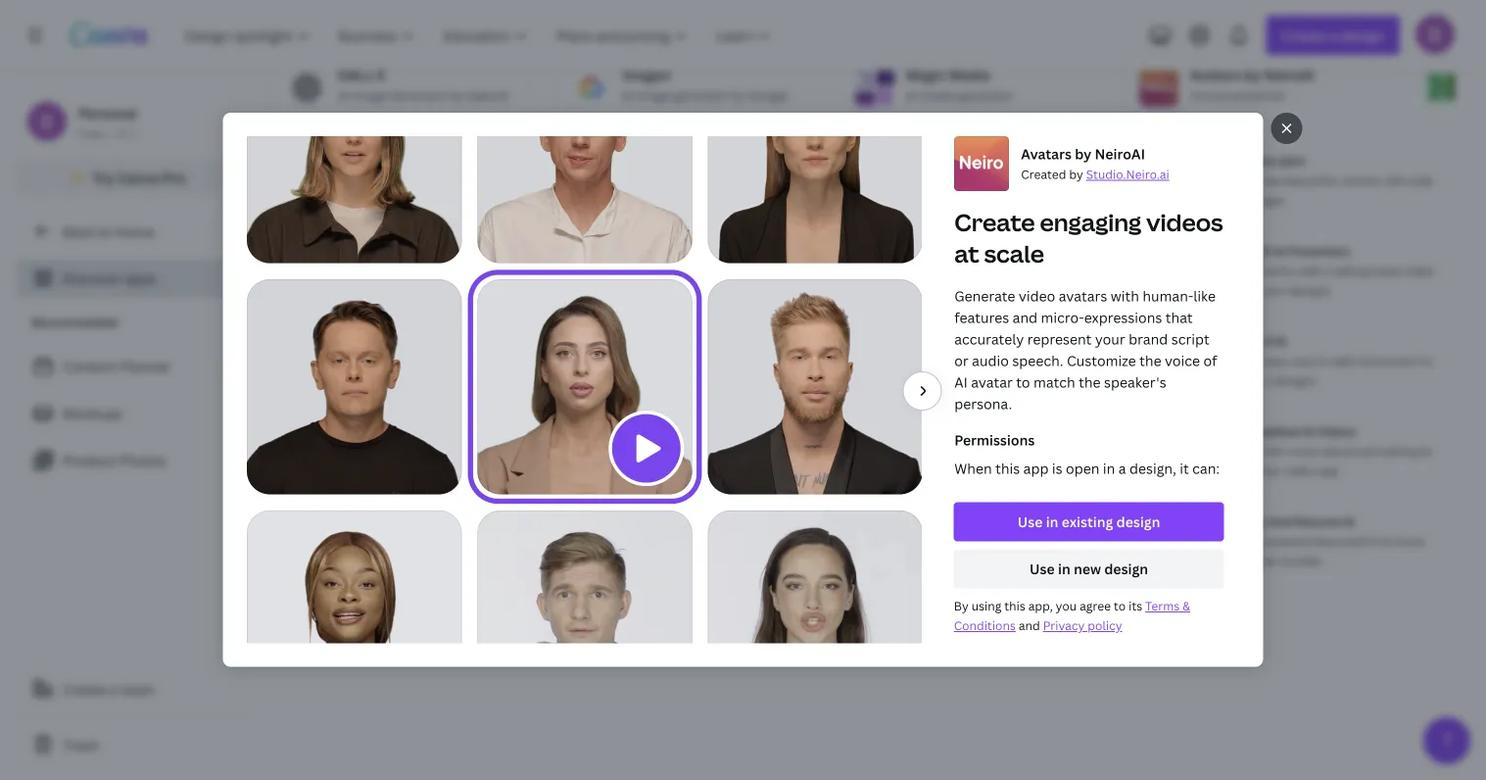 Task type: locate. For each thing, give the bounding box(es) containing it.
1 horizontal spatial voiceovers
[[1357, 352, 1418, 368]]

use in existing design button
[[954, 503, 1225, 542]]

0 vertical spatial video
[[1404, 262, 1436, 278]]

& inside job and resume ai ai-powered resume/cv & cover letter builder
[[1382, 533, 1390, 549]]

create up "project"
[[645, 533, 683, 549]]

avatars up virtual on the top right of page
[[1191, 65, 1242, 84]]

text inside melodymuse turn text into tunes
[[374, 360, 396, 376]]

realistic
[[1052, 270, 1097, 286]]

add down presenters
[[1299, 262, 1320, 278]]

qr right art,
[[984, 360, 1001, 376]]

1 vertical spatial use
[[1030, 560, 1055, 579]]

image right photorealistic
[[441, 172, 475, 188]]

media for magic media ai media generator
[[949, 65, 990, 84]]

0 horizontal spatial pro
[[162, 168, 185, 187]]

when
[[954, 459, 992, 478]]

of down the script
[[1204, 352, 1217, 370]]

that inside 'heygen ai avatars talking ai avatar videos that level up your design'
[[480, 442, 503, 459]]

video inside generate video avatars with human-like features and micro-expressions that accurately represent your brand script or audio speech. customize the voice of ai avatar to match the speaker's persona.
[[1019, 287, 1056, 305]]

1 horizontal spatial video
[[1284, 462, 1316, 478]]

1 horizontal spatial generate
[[954, 287, 1015, 305]]

a left speed
[[769, 352, 775, 368]]

1 horizontal spatial of
[[1204, 352, 1217, 370]]

qr inside mojo ai ai art, qr art generator
[[984, 360, 1001, 376]]

art
[[1003, 360, 1026, 376]]

quality inside voiceover instantly add high quality voiceovers
[[450, 623, 489, 639]]

0 vertical spatial instantly
[[645, 172, 695, 188]]

instantly left generate
[[645, 172, 695, 188]]

2 vertical spatial video
[[1284, 462, 1316, 478]]

0 vertical spatial magic
[[907, 65, 946, 84]]

media up generate
[[682, 152, 717, 169]]

design
[[773, 262, 810, 278], [391, 462, 429, 478], [1117, 513, 1161, 532], [1105, 560, 1149, 579]]

0 horizontal spatial app
[[1024, 459, 1049, 478]]

discover
[[63, 269, 121, 288]]

app down advanced
[[1319, 462, 1340, 478]]

0 horizontal spatial neiroai
[[1009, 152, 1052, 169]]

2 horizontal spatial avatar
[[1246, 462, 1281, 478]]

avatar
[[971, 373, 1013, 392], [401, 442, 437, 459], [1246, 462, 1281, 478]]

1 horizontal spatial instantly
[[645, 172, 695, 188]]

0 vertical spatial avatars
[[1059, 287, 1107, 305]]

0 vertical spatial of
[[729, 262, 741, 278]]

2 vertical spatial add
[[398, 623, 420, 639]]

its
[[1129, 598, 1143, 614]]

your up extraordinary at the top of page
[[744, 262, 770, 278]]

text
[[374, 360, 396, 376], [1119, 533, 1142, 549]]

media
[[949, 65, 990, 84], [682, 152, 717, 169]]

in for existing
[[1047, 513, 1059, 532]]

generator inside the "aivoov text to speech, voiceover & ai voice generator"
[[645, 462, 701, 478]]

magic inside magic morph turn elements of your design into something extraordinary
[[645, 243, 679, 259]]

0 horizontal spatial google
[[375, 192, 415, 208]]

0 vertical spatial imagen
[[622, 65, 671, 84]]

instantly inside magic media instantly generate images and videos with ai.
[[645, 172, 695, 188]]

talking right animated
[[475, 533, 513, 549]]

your inside magic morph turn elements of your design into something extraordinary
[[744, 262, 770, 278]]

0 horizontal spatial generator
[[389, 87, 447, 103]]

avatar inside deepreel ai videos world's most advanced talking ai avatar video app
[[1246, 462, 1281, 478]]

0 vertical spatial text
[[374, 360, 396, 376]]

add inside d-id ai presenters instantly add a talking head video to your designs
[[1299, 262, 1320, 278]]

and privacy policy
[[1016, 618, 1123, 634]]

video
[[1404, 262, 1436, 278], [1019, 287, 1056, 305], [1284, 462, 1316, 478]]

art,
[[960, 360, 981, 376]]

voice down the script
[[1165, 352, 1200, 370]]

to inside d-id ai presenters instantly add a talking head video to your designs
[[1246, 282, 1258, 298]]

in up patterns
[[1047, 513, 1059, 532]]

videos up at
[[945, 192, 983, 208]]

1 vertical spatial generator
[[1029, 360, 1087, 376]]

your down id
[[1260, 282, 1286, 298]]

this for app,
[[1005, 598, 1026, 614]]

generator down openai
[[478, 172, 533, 188]]

0 vertical spatial talking
[[1333, 262, 1370, 278]]

0 horizontal spatial text
[[374, 360, 396, 376]]

image
[[352, 87, 387, 103]]

is
[[1052, 459, 1063, 478]]

to inside speedpaint convert any image to a speed drawing video
[[754, 352, 766, 368]]

magic up media
[[907, 65, 946, 84]]

neiroai for avatars by neiroai virtual presenter
[[1265, 65, 1315, 84]]

turn inside sketch to life turn sketches into realistic images
[[945, 270, 971, 286]]

generator down represent
[[1029, 360, 1087, 376]]

create a team
[[63, 680, 155, 698]]

1 horizontal spatial voice
[[1165, 352, 1200, 370]]

and left micro-
[[1013, 308, 1038, 327]]

with down "use in existing design" on the bottom of page
[[1092, 533, 1117, 549]]

a left team
[[110, 680, 118, 698]]

voice inside the "aivoov text to speech, voiceover & ai voice generator"
[[817, 442, 847, 459]]

2 horizontal spatial neiroai
[[1265, 65, 1315, 84]]

your right for
[[801, 533, 827, 549]]

2 vertical spatial magic
[[645, 243, 679, 259]]

0 vertical spatial designs
[[1003, 172, 1046, 188]]

avatars right heygen
[[408, 423, 452, 439]]

& inside the "aivoov text to speech, voiceover & ai voice generator"
[[792, 442, 800, 459]]

brand
[[1129, 330, 1168, 349]]

text
[[645, 442, 669, 459]]

ai-
[[986, 442, 1002, 459], [1246, 533, 1261, 549]]

1 horizontal spatial the
[[1079, 373, 1101, 392]]

ai right talking
[[387, 442, 398, 459]]

•
[[107, 125, 112, 141]]

into inside melodymuse turn text into tunes
[[399, 360, 421, 376]]

by
[[1245, 65, 1261, 84], [450, 87, 464, 103], [731, 87, 746, 103], [1075, 145, 1092, 163], [992, 152, 1006, 169], [1069, 166, 1083, 182]]

0 horizontal spatial talking
[[475, 533, 513, 549]]

studio.neiro.ai link
[[1086, 166, 1170, 182]]

advanced
[[1323, 442, 1378, 459]]

image inside speedpaint convert any image to a speed drawing video
[[717, 352, 751, 368]]

image right any
[[717, 352, 751, 368]]

ai- inside job and resume ai ai-powered resume/cv & cover letter builder
[[1246, 533, 1261, 549]]

1 vertical spatial google
[[375, 192, 415, 208]]

that inside generate video avatars with human-like features and micro-expressions that accurately represent your brand script or audio speech. customize the voice of ai avatar to match the speaker's persona.
[[1166, 308, 1193, 327]]

boost
[[345, 270, 378, 286]]

qr inside 'hello qart create beautiful, artistic qr code images'
[[1386, 172, 1403, 188]]

1 vertical spatial avatar
[[401, 442, 437, 459]]

1 horizontal spatial add
[[1299, 262, 1320, 278]]

text down melodymuse
[[374, 360, 396, 376]]

2 vertical spatial designs
[[1274, 372, 1317, 388]]

turn up at
[[945, 172, 971, 188]]

voiceover
[[733, 442, 789, 459]]

terms & conditions link
[[954, 598, 1191, 634]]

avatars for avatars by neiroai turn your designs into captivating videos with ai
[[945, 152, 989, 169]]

and
[[1270, 513, 1293, 529]]

this inside permissions when this app is open in a design, it can:
[[996, 459, 1020, 478]]

ai- inside headshot pro create ai-enhanced professional headshots
[[986, 442, 1002, 459]]

& right voiceover
[[792, 442, 800, 459]]

using
[[689, 552, 719, 568], [945, 552, 975, 568], [972, 598, 1002, 614]]

of inside generate video avatars with human-like features and micro-expressions that accurately represent your brand script or audio speech. customize the voice of ai avatar to match the speaker's persona.
[[1204, 352, 1217, 370]]

avatars
[[1059, 287, 1107, 305], [345, 552, 387, 568]]

1 vertical spatial talking
[[1381, 442, 1419, 459]]

app inside deepreel ai videos world's most advanced talking ai avatar video app
[[1319, 462, 1340, 478]]

0 horizontal spatial that
[[480, 442, 503, 459]]

1 horizontal spatial pro
[[1004, 423, 1024, 439]]

0 horizontal spatial avatar
[[401, 442, 437, 459]]

0 horizontal spatial add
[[398, 623, 420, 639]]

1 vertical spatial text
[[1119, 533, 1142, 549]]

imagen
[[622, 65, 671, 84], [345, 152, 387, 169]]

talking left head
[[1333, 262, 1370, 278]]

0 horizontal spatial video
[[1019, 287, 1056, 305]]

0 vertical spatial avatar
[[971, 373, 1013, 392]]

1 horizontal spatial generator
[[1029, 360, 1087, 376]]

video right head
[[1404, 262, 1436, 278]]

professional
[[1061, 442, 1131, 459]]

using down patternedai
[[945, 552, 975, 568]]

ai inside magic media ai media generator
[[907, 87, 918, 103]]

0 horizontal spatial media
[[682, 152, 717, 169]]

qr left the code
[[1386, 172, 1403, 188]]

sketch
[[945, 250, 984, 267]]

imagen image
[[571, 68, 611, 107]]

accurately
[[954, 330, 1024, 349]]

magic media instantly generate images and videos with ai.
[[645, 152, 815, 208]]

high
[[423, 623, 447, 639]]

a
[[1323, 262, 1330, 278], [769, 352, 775, 368], [1119, 459, 1126, 478], [645, 642, 652, 659], [110, 680, 118, 698]]

& inside enhancer boost images quality & size
[[466, 270, 474, 286]]

image right imagen at the top left of page
[[637, 87, 670, 103]]

avatars inside "avatars by neiroai turn your designs into captivating videos with ai"
[[945, 152, 989, 169]]

2 horizontal spatial image
[[717, 352, 751, 368]]

0 vertical spatial pro
[[162, 168, 185, 187]]

engaging
[[1040, 206, 1142, 238]]

0 horizontal spatial voice
[[817, 442, 847, 459]]

melodymuse
[[345, 341, 419, 357]]

speed
[[778, 352, 814, 368]]

create
[[1246, 172, 1283, 188], [954, 206, 1035, 238], [945, 442, 983, 459], [645, 533, 683, 549], [945, 533, 983, 549], [645, 623, 683, 639], [63, 680, 107, 698]]

avatars inside generate video avatars with human-like features and micro-expressions that accurately represent your brand script or audio speech. customize the voice of ai avatar to match the speaker's persona.
[[1059, 287, 1107, 305]]

life
[[1003, 250, 1025, 267]]

2 vertical spatial the
[[686, 533, 705, 549]]

1 vertical spatial image
[[441, 172, 475, 188]]

1 vertical spatial imagen
[[345, 152, 387, 169]]

using inside 'soundraw create the perfect song for your project using ai'
[[689, 552, 719, 568]]

heygen ai avatars talking ai avatar videos that level up your design
[[345, 423, 533, 478]]

generator down the text
[[645, 462, 701, 478]]

ai up easy
[[1276, 333, 1288, 349]]

letter
[[1246, 552, 1280, 568]]

2 vertical spatial image
[[717, 352, 751, 368]]

instantly inside voiceover instantly add high quality voiceovers
[[345, 623, 395, 639]]

ai right krikey
[[384, 513, 395, 529]]

your left created
[[974, 172, 1000, 188]]

imagen inside imagen ai image generator by google
[[622, 65, 671, 84]]

a down presenters
[[1323, 262, 1330, 278]]

0 vertical spatial add
[[1299, 262, 1320, 278]]

sketch to life turn sketches into realistic images
[[945, 250, 1139, 286]]

avatars down krikey
[[345, 552, 387, 568]]

a inside speedpaint convert any image to a speed drawing video
[[769, 352, 775, 368]]

video down most
[[1284, 462, 1316, 478]]

into
[[1049, 172, 1071, 188], [813, 262, 835, 278], [1026, 270, 1049, 286], [399, 360, 421, 376]]

talking right advanced
[[1381, 442, 1419, 459]]

with left just
[[798, 623, 822, 639]]

use in new design
[[1030, 560, 1149, 579]]

by left created
[[992, 152, 1006, 169]]

something
[[645, 282, 705, 298]]

1 vertical spatial avatars
[[345, 552, 387, 568]]

list
[[16, 347, 255, 480]]

anime style create anime-style images with just a message
[[645, 603, 846, 659]]

magic left 'morph'
[[645, 243, 679, 259]]

photorealistic
[[345, 172, 424, 188]]

designs down presenters
[[1289, 282, 1332, 298]]

human-
[[1143, 287, 1194, 305]]

with down 3d
[[390, 552, 414, 568]]

1 horizontal spatial neiroai
[[1095, 145, 1145, 163]]

images down hello at right
[[1246, 192, 1285, 208]]

krikey ai animate generate 3d animated talking avatars with krikey!
[[345, 513, 513, 568]]

melodymuse turn text into tunes
[[345, 341, 456, 376]]

magic for magic morph turn elements of your design into something extraordinary
[[645, 243, 679, 259]]

that left level
[[480, 442, 503, 459]]

ai left art,
[[945, 360, 957, 376]]

generate up features
[[954, 287, 1015, 305]]

designs up scale
[[1003, 172, 1046, 188]]

create inside 'soundraw create the perfect song for your project using ai'
[[645, 533, 683, 549]]

pro inside button
[[162, 168, 185, 187]]

generator right media
[[959, 87, 1014, 103]]

neiroai up engaging
[[1009, 152, 1052, 169]]

openai
[[467, 87, 509, 103]]

image inside imagen ai image generator by google
[[637, 87, 670, 103]]

avatars down realistic
[[1059, 287, 1107, 305]]

magic for magic media instantly generate images and videos with ai.
[[645, 152, 679, 169]]

privacy
[[1044, 618, 1085, 634]]

0 vertical spatial image
[[637, 87, 670, 103]]

in down professional in the bottom right of the page
[[1103, 459, 1115, 478]]

1 vertical spatial this
[[1005, 598, 1026, 614]]

neiroai up presenter
[[1265, 65, 1315, 84]]

1 horizontal spatial app
[[1319, 462, 1340, 478]]

your inside 'heygen ai avatars talking ai avatar videos that level up your design'
[[363, 462, 389, 478]]

use in new design button
[[954, 550, 1225, 589]]

0 horizontal spatial instantly
[[345, 623, 395, 639]]

2 horizontal spatial the
[[1140, 352, 1162, 370]]

patternedai
[[945, 513, 1015, 529]]

pro right "canva"
[[162, 168, 185, 187]]

a inside d-id ai presenters instantly add a talking head video to your designs
[[1323, 262, 1330, 278]]

0 horizontal spatial of
[[729, 262, 741, 278]]

ai
[[338, 87, 350, 103], [622, 87, 634, 103], [907, 87, 918, 103], [427, 172, 439, 188], [1013, 192, 1024, 208], [1275, 243, 1287, 259], [1276, 333, 1288, 349], [977, 341, 989, 357], [945, 360, 957, 376], [954, 373, 968, 392], [394, 423, 405, 439], [1304, 423, 1315, 439], [387, 442, 398, 459], [802, 442, 814, 459], [1421, 442, 1433, 459], [384, 513, 395, 529], [1344, 513, 1356, 529], [722, 552, 733, 568], [978, 552, 990, 568]]

and
[[794, 172, 815, 188], [1013, 308, 1038, 327], [1019, 618, 1041, 634]]

create inside anime style create anime-style images with just a message
[[645, 623, 683, 639]]

1 vertical spatial magic
[[645, 152, 679, 169]]

1 vertical spatial qr
[[984, 360, 1001, 376]]

ai right photorealistic
[[427, 172, 439, 188]]

style
[[685, 603, 714, 619]]

0 vertical spatial in
[[1103, 459, 1115, 478]]

quality inside enhancer boost images quality & size
[[424, 270, 463, 286]]

0 vertical spatial media
[[949, 65, 990, 84]]

video down sketch to life turn sketches into realistic images
[[1019, 287, 1056, 305]]

this down enhanced
[[996, 459, 1020, 478]]

app down enhanced
[[1024, 459, 1049, 478]]

0 horizontal spatial voiceovers
[[345, 642, 407, 659]]

talking inside deepreel ai videos world's most advanced talking ai avatar video app
[[1381, 442, 1419, 459]]

1 vertical spatial of
[[1204, 352, 1217, 370]]

media for magic media instantly generate images and videos with ai.
[[682, 152, 717, 169]]

1
[[130, 125, 136, 141]]

1 horizontal spatial image
[[637, 87, 670, 103]]

1 vertical spatial generate
[[345, 533, 397, 549]]

& right terms
[[1183, 598, 1191, 614]]

pro up enhanced
[[1004, 423, 1024, 439]]

videos
[[1318, 423, 1357, 439]]

1 vertical spatial designs
[[1289, 282, 1332, 298]]

0 vertical spatial voiceovers
[[1357, 352, 1418, 368]]

extraordinary
[[708, 282, 785, 298]]

1 vertical spatial video
[[1019, 287, 1056, 305]]

ai inside imagen ai image generator by google
[[622, 87, 634, 103]]

ai right voiceover
[[802, 442, 814, 459]]

use down patterns
[[1030, 560, 1055, 579]]

create a team button
[[16, 669, 255, 709]]

google
[[748, 87, 788, 103], [375, 192, 415, 208]]

ai down perfect
[[722, 552, 733, 568]]

0 vertical spatial use
[[1018, 513, 1043, 532]]

image inside imagen photorealistic ai image generator from google
[[441, 172, 475, 188]]

generator inside imagen photorealistic ai image generator from google
[[478, 172, 533, 188]]

the
[[1140, 352, 1162, 370], [1079, 373, 1101, 392], [686, 533, 705, 549]]

your inside 'soundraw create the perfect song for your project using ai'
[[801, 533, 827, 549]]

create down anime
[[645, 623, 683, 639]]

1 horizontal spatial qr
[[1386, 172, 1403, 188]]

0 vertical spatial ai-
[[986, 442, 1002, 459]]

magic inside magic media ai media generator
[[907, 65, 946, 84]]

0 vertical spatial that
[[1166, 308, 1193, 327]]

0 horizontal spatial the
[[686, 533, 705, 549]]

1 vertical spatial that
[[480, 442, 503, 459]]

avatars for avatars by neiroai created by studio.neiro.ai
[[1021, 145, 1072, 163]]

talking inside krikey ai animate generate 3d animated talking avatars with krikey!
[[475, 533, 513, 549]]

images right style
[[755, 623, 795, 639]]

0 horizontal spatial ai-
[[986, 442, 1002, 459]]

qr
[[1386, 172, 1403, 188], [984, 360, 1001, 376]]

and right generate
[[794, 172, 815, 188]]

created
[[1021, 166, 1066, 182]]

of inside magic morph turn elements of your design into something extraordinary
[[729, 262, 741, 278]]

ai up resume/cv
[[1344, 513, 1356, 529]]

resume
[[1296, 513, 1341, 529]]

1 horizontal spatial text
[[1119, 533, 1142, 549]]

use
[[1018, 513, 1043, 532], [1030, 560, 1055, 579]]

with left ai.
[[685, 192, 710, 208]]

0 horizontal spatial image
[[441, 172, 475, 188]]

design up the animate
[[391, 462, 429, 478]]

avatar down the audio
[[971, 373, 1013, 392]]

voice right voiceover
[[817, 442, 847, 459]]

avatars up created
[[1021, 145, 1072, 163]]

with inside magic media instantly generate images and videos with ai.
[[685, 192, 710, 208]]

1 vertical spatial pro
[[1004, 423, 1024, 439]]

0 vertical spatial google
[[748, 87, 788, 103]]

0 vertical spatial this
[[996, 459, 1020, 478]]

use for use in new design
[[1030, 560, 1055, 579]]

&
[[466, 270, 474, 286], [792, 442, 800, 459], [1382, 533, 1390, 549], [1183, 598, 1191, 614]]

1 horizontal spatial talking
[[1333, 262, 1370, 278]]

1 horizontal spatial avatar
[[971, 373, 1013, 392]]

designs down way
[[1274, 372, 1317, 388]]

ai inside d-id ai presenters instantly add a talking head video to your designs
[[1275, 243, 1287, 259]]

that down human-
[[1166, 308, 1193, 327]]

by up captivating
[[1075, 145, 1092, 163]]

you
[[1056, 598, 1077, 614]]

turn inside magic morph turn elements of your design into something extraordinary
[[645, 262, 671, 278]]

videos down studio.neiro.ai link
[[1146, 206, 1223, 238]]

1 vertical spatial the
[[1079, 373, 1101, 392]]

ai inside patternedai create seamless patterns with text using ai
[[978, 552, 990, 568]]

1 vertical spatial voice
[[817, 442, 847, 459]]

into inside sketch to life turn sketches into realistic images
[[1026, 270, 1049, 286]]

turn inside "avatars by neiroai turn your designs into captivating videos with ai"
[[945, 172, 971, 188]]

magic for magic media ai media generator
[[907, 65, 946, 84]]

design,
[[1130, 459, 1177, 478]]

into down scale
[[1026, 270, 1049, 286]]

with up 'expressions'
[[1111, 287, 1139, 305]]

1 horizontal spatial avatars
[[1059, 287, 1107, 305]]

dall·e image
[[287, 68, 326, 107]]

anime
[[645, 603, 682, 619]]

0 horizontal spatial generate
[[345, 533, 397, 549]]

add inside 'murf ai an easy way to add voiceovers to your designs'
[[1332, 352, 1354, 368]]

your down talking
[[363, 462, 389, 478]]

1 vertical spatial in
[[1047, 513, 1059, 532]]

imagen for imagen ai image generator by google
[[622, 65, 671, 84]]

a inside anime style create anime-style images with just a message
[[645, 642, 652, 659]]

0 vertical spatial generate
[[954, 287, 1015, 305]]

1 horizontal spatial ai-
[[1246, 533, 1261, 549]]

3d
[[400, 533, 416, 549]]

policy
[[1088, 618, 1123, 634]]

1 vertical spatial quality
[[450, 623, 489, 639]]

create inside patternedai create seamless patterns with text using ai
[[945, 533, 983, 549]]

ai right id
[[1275, 243, 1287, 259]]

0 horizontal spatial qr
[[984, 360, 1001, 376]]

generate down krikey
[[345, 533, 397, 549]]

design inside magic morph turn elements of your design into something extraordinary
[[773, 262, 810, 278]]

images inside 'hello qart create beautiful, artistic qr code images'
[[1246, 192, 1285, 208]]

talking
[[345, 442, 384, 459]]

1 vertical spatial and
[[1013, 308, 1038, 327]]

0 vertical spatial and
[[794, 172, 815, 188]]

0 vertical spatial qr
[[1386, 172, 1403, 188]]

videos left ai.
[[645, 192, 683, 208]]

animate
[[398, 513, 446, 529]]

neiroai inside avatars by neiroai created by studio.neiro.ai
[[1095, 145, 1145, 163]]

in left new
[[1059, 560, 1071, 579]]

by up magic media instantly generate images and videos with ai.
[[731, 87, 746, 103]]

using up conditions
[[972, 598, 1002, 614]]

magic inside magic media instantly generate images and videos with ai.
[[645, 152, 679, 169]]

ai- down job
[[1246, 533, 1261, 549]]

quality left size
[[424, 270, 463, 286]]

by left openai
[[450, 87, 464, 103]]

videos left level
[[440, 442, 477, 459]]

use up seamless
[[1018, 513, 1043, 532]]

video inside deepreel ai videos world's most advanced talking ai avatar video app
[[1284, 462, 1316, 478]]

1 horizontal spatial media
[[949, 65, 990, 84]]

by right created
[[1069, 166, 1083, 182]]

create left team
[[63, 680, 107, 698]]



Task type: vqa. For each thing, say whether or not it's contained in the screenshot.


Task type: describe. For each thing, give the bounding box(es) containing it.
talking for deepreel ai videos world's most advanced talking ai avatar video app
[[1381, 442, 1419, 459]]

magic media image
[[856, 68, 895, 107]]

hello
[[1246, 152, 1276, 169]]

images inside magic media instantly generate images and videos with ai.
[[751, 172, 791, 188]]

ai up most
[[1304, 423, 1315, 439]]

video
[[694, 372, 727, 388]]

magic media ai media generator
[[907, 65, 1014, 103]]

aivoov
[[645, 423, 690, 439]]

seamless
[[986, 533, 1038, 549]]

google inside imagen ai image generator by google
[[748, 87, 788, 103]]

2 vertical spatial and
[[1019, 618, 1041, 634]]

trash link
[[16, 725, 255, 765]]

soundraw
[[645, 513, 703, 529]]

designs inside 'murf ai an easy way to add voiceovers to your designs'
[[1274, 372, 1317, 388]]

discover apps link
[[16, 259, 255, 298]]

scale
[[984, 238, 1045, 270]]

avatar inside generate video avatars with human-like features and micro-expressions that accurately represent your brand script or audio speech. customize the voice of ai avatar to match the speaker's persona.
[[971, 373, 1013, 392]]

back
[[63, 222, 94, 241]]

permissions
[[954, 431, 1035, 450]]

job
[[1246, 513, 1267, 529]]

mojo
[[945, 341, 974, 357]]

images inside enhancer boost images quality & size
[[381, 270, 421, 286]]

create inside button
[[63, 680, 107, 698]]

app,
[[1029, 598, 1054, 614]]

pro inside headshot pro create ai-enhanced professional headshots
[[1004, 423, 1024, 439]]

talking inside d-id ai presenters instantly add a talking head video to your designs
[[1333, 262, 1370, 278]]

size
[[477, 270, 498, 286]]

can:
[[1193, 459, 1220, 478]]

create inside headshot pro create ai-enhanced professional headshots
[[945, 442, 983, 459]]

content
[[63, 357, 117, 376]]

top level navigation element
[[173, 16, 788, 55]]

avatar inside 'heygen ai avatars talking ai avatar videos that level up your design'
[[401, 442, 437, 459]]

magic morph turn elements of your design into something extraordinary
[[645, 243, 835, 298]]

ai inside generate video avatars with human-like features and micro-expressions that accurately represent your brand script or audio speech. customize the voice of ai avatar to match the speaker's persona.
[[954, 373, 968, 392]]

canva
[[118, 168, 159, 187]]

head
[[1373, 262, 1401, 278]]

convert
[[645, 352, 691, 368]]

your inside d-id ai presenters instantly add a talking head video to your designs
[[1260, 282, 1286, 298]]

any
[[694, 352, 714, 368]]

free
[[78, 125, 103, 141]]

video for deepreel ai videos world's most advanced talking ai avatar video app
[[1284, 462, 1316, 478]]

with inside "avatars by neiroai turn your designs into captivating videos with ai"
[[986, 192, 1010, 208]]

terms
[[1146, 598, 1180, 614]]

match
[[1034, 373, 1075, 392]]

videos inside create engaging videos at scale
[[1146, 206, 1223, 238]]

generate inside krikey ai animate generate 3d animated talking avatars with krikey!
[[345, 533, 397, 549]]

just
[[825, 623, 846, 639]]

a inside permissions when this app is open in a design, it can:
[[1119, 459, 1126, 478]]

use for use in existing design
[[1018, 513, 1043, 532]]

designs inside "avatars by neiroai turn your designs into captivating videos with ai"
[[1003, 172, 1046, 188]]

deepreel ai videos world's most advanced talking ai avatar video app
[[1246, 423, 1433, 478]]

avatars inside 'heygen ai avatars talking ai avatar videos that level up your design'
[[408, 423, 452, 439]]

agree
[[1080, 598, 1112, 614]]

enhancer
[[345, 250, 399, 267]]

persona.
[[954, 395, 1012, 413]]

ai inside dall·e ai image generator by openai
[[338, 87, 350, 103]]

heygen
[[345, 423, 391, 439]]

free •
[[78, 125, 112, 141]]

with inside anime style create anime-style images with just a message
[[798, 623, 822, 639]]

generator inside mojo ai ai art, qr art generator
[[1029, 360, 1087, 376]]

ai.
[[713, 192, 727, 208]]

presenter
[[1232, 87, 1287, 103]]

conditions
[[954, 618, 1016, 634]]

neiroai for avatars by neiroai turn your designs into captivating videos with ai
[[1009, 152, 1052, 169]]

d-id ai presenters instantly add a talking head video to your designs
[[1246, 243, 1436, 298]]

images inside anime style create anime-style images with just a message
[[755, 623, 795, 639]]

micro-
[[1041, 308, 1084, 327]]

create inside 'hello qart create beautiful, artistic qr code images'
[[1246, 172, 1283, 188]]

murf
[[1246, 333, 1273, 349]]

in for new
[[1059, 560, 1071, 579]]

with inside patternedai create seamless patterns with text using ai
[[1092, 533, 1117, 549]]

image for imagen photorealistic ai image generator from google
[[441, 172, 475, 188]]

speedpaint
[[645, 333, 711, 349]]

presenters
[[1289, 243, 1351, 259]]

voiceovers inside 'murf ai an easy way to add voiceovers to your designs'
[[1357, 352, 1418, 368]]

video for d-id ai presenters instantly add a talking head video to your designs
[[1404, 262, 1436, 278]]

script
[[1172, 330, 1210, 349]]

google inside imagen photorealistic ai image generator from google
[[375, 192, 415, 208]]

product photos link
[[16, 441, 255, 480]]

generator inside imagen ai image generator by google
[[673, 87, 729, 103]]

voiceover instantly add high quality voiceovers
[[345, 603, 489, 659]]

team
[[121, 680, 155, 698]]

in inside permissions when this app is open in a design, it can:
[[1103, 459, 1115, 478]]

design right existing
[[1117, 513, 1161, 532]]

videos inside 'heygen ai avatars talking ai avatar videos that level up your design'
[[440, 442, 477, 459]]

into inside "avatars by neiroai turn your designs into captivating videos with ai"
[[1049, 172, 1071, 188]]

list containing content planner
[[16, 347, 255, 480]]

turn inside melodymuse turn text into tunes
[[345, 360, 371, 376]]

and inside magic media instantly generate images and videos with ai.
[[794, 172, 815, 188]]

anime-
[[686, 623, 725, 639]]

with inside krikey ai animate generate 3d animated talking avatars with krikey!
[[390, 552, 414, 568]]

try canva pro button
[[16, 159, 255, 196]]

ai right advanced
[[1421, 442, 1433, 459]]

ai inside job and resume ai ai-powered resume/cv & cover letter builder
[[1344, 513, 1356, 529]]

project
[[645, 552, 686, 568]]

ai inside krikey ai animate generate 3d animated talking avatars with krikey!
[[384, 513, 395, 529]]

& inside terms & conditions
[[1183, 598, 1191, 614]]

the inside 'soundraw create the perfect song for your project using ai'
[[686, 533, 705, 549]]

app inside permissions when this app is open in a design, it can:
[[1024, 459, 1049, 478]]

create inside create engaging videos at scale
[[954, 206, 1035, 238]]

avatars by neiroai image
[[1140, 68, 1179, 107]]

with inside generate video avatars with human-like features and micro-expressions that accurately represent your brand script or audio speech. customize the voice of ai avatar to match the speaker's persona.
[[1111, 287, 1139, 305]]

avatars for avatars by neiroai virtual presenter
[[1191, 65, 1242, 84]]

by inside "avatars by neiroai turn your designs into captivating videos with ai"
[[992, 152, 1006, 169]]

mockups
[[63, 404, 122, 423]]

ai right mojo
[[977, 341, 989, 357]]

talking for krikey ai animate generate 3d animated talking avatars with krikey!
[[475, 533, 513, 549]]

media
[[921, 87, 956, 103]]

mojo ai ai art, qr art generator
[[945, 341, 1087, 376]]

generator inside magic media ai media generator
[[959, 87, 1014, 103]]

and inside generate video avatars with human-like features and micro-expressions that accurately represent your brand script or audio speech. customize the voice of ai avatar to match the speaker's persona.
[[1013, 308, 1038, 327]]

powered
[[1261, 533, 1311, 549]]

0 vertical spatial the
[[1140, 352, 1162, 370]]

this for app
[[996, 459, 1020, 478]]

your inside generate video avatars with human-like features and micro-expressions that accurately represent your brand script or audio speech. customize the voice of ai avatar to match the speaker's persona.
[[1095, 330, 1126, 349]]

your inside 'murf ai an easy way to add voiceovers to your designs'
[[1246, 372, 1271, 388]]

home
[[115, 222, 154, 241]]

by inside dall·e ai image generator by openai
[[450, 87, 464, 103]]

most
[[1291, 442, 1320, 459]]

imagen ai image generator by google
[[622, 65, 788, 103]]

voice inside generate video avatars with human-like features and micro-expressions that accurately represent your brand script or audio speech. customize the voice of ai avatar to match the speaker's persona.
[[1165, 352, 1200, 370]]

artistic
[[1344, 172, 1383, 188]]

ai right heygen
[[394, 423, 405, 439]]

videos inside "avatars by neiroai turn your designs into captivating videos with ai"
[[945, 192, 983, 208]]

avatars inside krikey ai animate generate 3d animated talking avatars with krikey!
[[345, 552, 387, 568]]

speedpaint convert any image to a speed drawing video
[[645, 333, 814, 388]]

neiroai for avatars by neiroai created by studio.neiro.ai
[[1095, 145, 1145, 163]]

designs inside d-id ai presenters instantly add a talking head video to your designs
[[1289, 282, 1332, 298]]

voiceovers inside voiceover instantly add high quality voiceovers
[[345, 642, 407, 659]]

image for speedpaint convert any image to a speed drawing video
[[717, 352, 751, 368]]

world's
[[1246, 442, 1288, 459]]

existing
[[1062, 513, 1114, 532]]

generator inside dall·e ai image generator by openai
[[389, 87, 447, 103]]

imagen for imagen photorealistic ai image generator from google
[[345, 152, 387, 169]]

using inside patternedai create seamless patterns with text using ai
[[945, 552, 975, 568]]

ai inside the "aivoov text to speech, voiceover & ai voice generator"
[[802, 442, 814, 459]]

like
[[1194, 287, 1216, 305]]

to
[[987, 250, 1001, 267]]

qart
[[1279, 152, 1306, 169]]

a inside the create a team button
[[110, 680, 118, 698]]

product
[[63, 451, 116, 470]]

dall·e
[[338, 65, 386, 84]]

beautiful,
[[1286, 172, 1341, 188]]

personal
[[78, 103, 137, 122]]

to inside generate video avatars with human-like features and micro-expressions that accurately represent your brand script or audio speech. customize the voice of ai avatar to match the speaker's persona.
[[1016, 373, 1030, 392]]

an
[[1246, 352, 1261, 368]]

or
[[954, 352, 969, 370]]

permissions when this app is open in a design, it can:
[[954, 431, 1220, 478]]

way
[[1292, 352, 1315, 368]]

generate
[[698, 172, 748, 188]]

generate inside generate video avatars with human-like features and micro-expressions that accurately represent your brand script or audio speech. customize the voice of ai avatar to match the speaker's persona.
[[954, 287, 1015, 305]]

images inside sketch to life turn sketches into realistic images
[[1100, 270, 1139, 286]]

design inside 'heygen ai avatars talking ai avatar videos that level up your design'
[[391, 462, 429, 478]]

krikey
[[345, 513, 381, 529]]

ai inside 'murf ai an easy way to add voiceovers to your designs'
[[1276, 333, 1288, 349]]

customize
[[1067, 352, 1136, 370]]

use in existing design
[[1018, 513, 1161, 532]]

drawing
[[645, 372, 692, 388]]

magic morph image
[[1424, 68, 1463, 107]]

into inside magic morph turn elements of your design into something extraordinary
[[813, 262, 835, 278]]

headshot
[[945, 423, 1001, 439]]

design up its
[[1105, 560, 1149, 579]]

create engaging videos at scale
[[954, 206, 1223, 270]]

product photos
[[63, 451, 166, 470]]

ai inside imagen photorealistic ai image generator from google
[[427, 172, 439, 188]]

by inside the 'avatars by neiroai virtual presenter'
[[1245, 65, 1261, 84]]

speech,
[[686, 442, 730, 459]]

builder
[[1283, 552, 1324, 568]]

by using this app, you agree to its
[[954, 598, 1146, 614]]

ai inside 'soundraw create the perfect song for your project using ai'
[[722, 552, 733, 568]]

hello qart create beautiful, artistic qr code images
[[1246, 152, 1434, 208]]

speech.
[[1012, 352, 1064, 370]]

your inside "avatars by neiroai turn your designs into captivating videos with ai"
[[974, 172, 1000, 188]]



